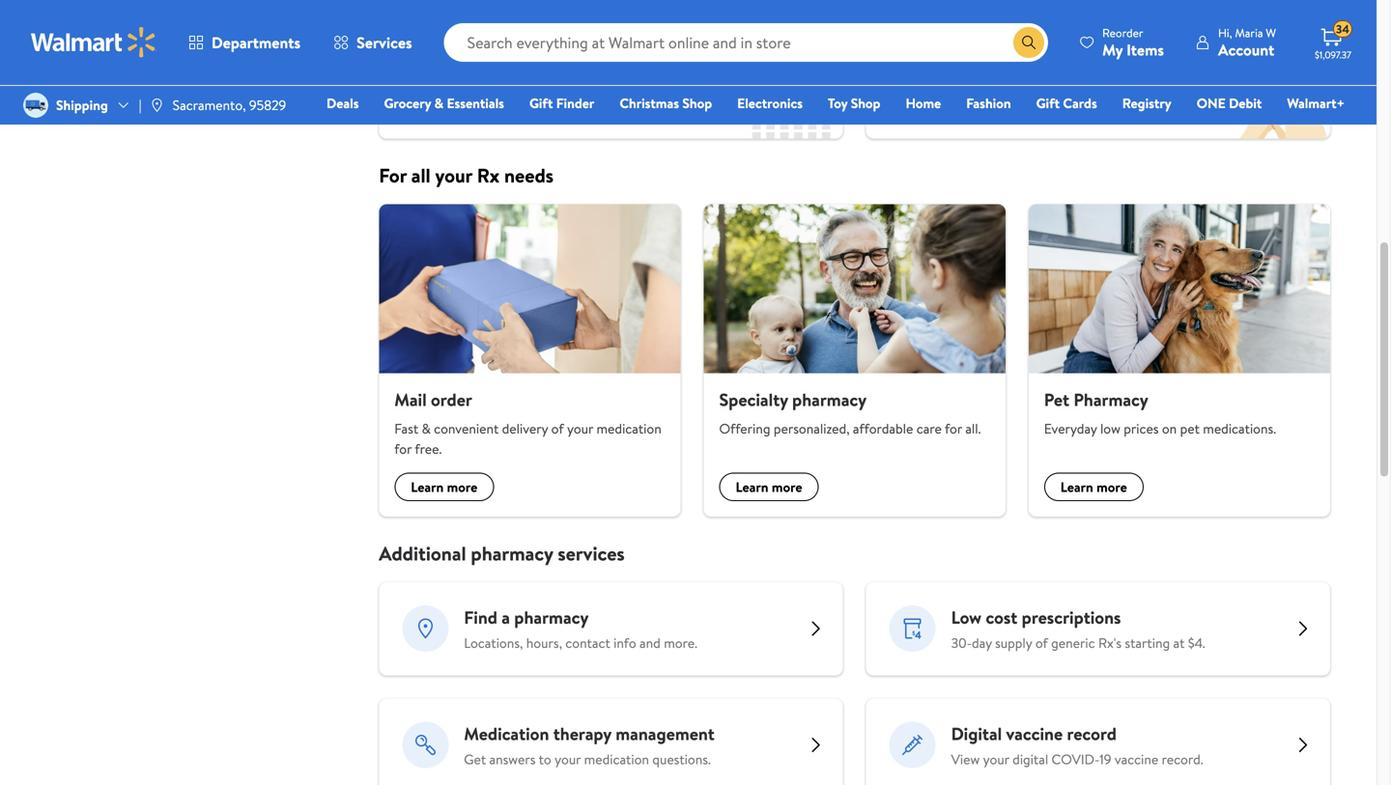 Task type: locate. For each thing, give the bounding box(es) containing it.
locations,
[[464, 634, 523, 653]]

medications.
[[1203, 419, 1277, 438]]

schedule a vaccine
[[402, 13, 545, 37]]

1 vertical spatial medication
[[584, 750, 649, 769]]

3 more from the left
[[1097, 478, 1128, 497]]

learn down offering
[[736, 478, 769, 497]]

shop for toy shop
[[851, 94, 881, 113]]

grocery
[[384, 94, 431, 113]]

learn more inside specialty pharmacy list item
[[736, 478, 803, 497]]

order inside the mail order fast & convenient delivery of your medication for free.
[[431, 388, 472, 412]]

pharmacy inside specialty pharmacy offering personalized, affordable care for all.
[[793, 388, 867, 412]]

0 horizontal spatial order
[[431, 388, 472, 412]]

digital
[[952, 722, 1002, 747]]

1 horizontal spatial 19
[[1100, 750, 1112, 769]]

hi,
[[1219, 25, 1233, 41]]

generic
[[1052, 634, 1096, 653]]

more. inside find a pharmacy locations, hours, contact info and more.
[[664, 634, 698, 653]]

order left status,
[[922, 50, 954, 69]]

covid- right flu,
[[581, 50, 629, 69]]

1 more from the left
[[447, 478, 478, 497]]

learn down "free."
[[411, 478, 444, 497]]

for down fast
[[395, 440, 412, 459]]

for inside specialty pharmacy offering personalized, affordable care for all.
[[945, 419, 963, 438]]

pharmacy
[[917, 13, 991, 37], [1074, 388, 1149, 412]]

specialty pharmacy list item
[[692, 204, 1017, 517]]

0 horizontal spatial of
[[552, 419, 564, 438]]

1 horizontal spatial pharmacy
[[1074, 388, 1149, 412]]

grocery & essentials link
[[375, 93, 513, 114]]

schedule for schedule
[[418, 90, 471, 109]]

pharmacy inside pet pharmacy everyday low prices on pet medications.
[[1074, 388, 1149, 412]]

3 learn from the left
[[1061, 478, 1094, 497]]

toy
[[828, 94, 848, 113]]

my up view button on the right top of the page
[[890, 13, 913, 37]]

1 vertical spatial pharmacy
[[1074, 388, 1149, 412]]

learn down everyday
[[1061, 478, 1094, 497]]

2 horizontal spatial learn
[[1061, 478, 1094, 497]]

& inside the mail order fast & convenient delivery of your medication for free.
[[422, 419, 431, 438]]

1 vertical spatial for
[[395, 440, 412, 459]]

$4.
[[1189, 634, 1206, 653]]

one
[[1197, 94, 1226, 113]]

2 vertical spatial pharmacy
[[514, 606, 589, 630]]

covid- inside digital vaccine record view your digital covid-19 vaccine record.
[[1052, 750, 1100, 769]]

0 vertical spatial my
[[890, 13, 913, 37]]

2 more from the left
[[772, 478, 803, 497]]

dashboard
[[996, 13, 1075, 37]]

my pharmacy dashboard
[[890, 13, 1075, 37]]

digital
[[1013, 750, 1049, 769]]

mail
[[395, 388, 427, 412]]

home link
[[897, 93, 950, 114]]

gift left the finder
[[530, 94, 553, 113]]

services up grocery in the top of the page
[[357, 32, 412, 53]]

medication
[[464, 722, 549, 747]]

of inside the mail order fast & convenient delivery of your medication for free.
[[552, 419, 564, 438]]

shop inside christmas shop "link"
[[683, 94, 712, 113]]

of inside low cost prescriptions 30-day supply of generic rx's starting at $4.
[[1036, 634, 1048, 653]]

1 horizontal spatial gift
[[1037, 94, 1060, 113]]

0 vertical spatial view
[[890, 50, 918, 69]]

pharmacy
[[793, 388, 867, 412], [471, 540, 553, 567], [514, 606, 589, 630]]

walmart image
[[31, 27, 157, 58]]

0 horizontal spatial learn
[[411, 478, 444, 497]]

30-
[[952, 634, 972, 653]]

1 vertical spatial view
[[905, 90, 934, 109]]

&
[[644, 50, 653, 69], [1145, 50, 1154, 69], [435, 94, 444, 113], [422, 419, 431, 438]]

search icon image
[[1022, 35, 1037, 50]]

learn for pet
[[1061, 478, 1094, 497]]

2 shop from the left
[[851, 94, 881, 113]]

for left "all."
[[945, 419, 963, 438]]

specialty pharmacy offering personalized, affordable care for all.
[[720, 388, 981, 438]]

schedule
[[402, 13, 471, 37], [418, 90, 471, 109]]

rx's
[[1099, 634, 1122, 653]]

your
[[1047, 50, 1073, 69], [435, 162, 473, 189], [567, 419, 594, 438], [555, 750, 581, 769], [984, 750, 1010, 769]]

list
[[367, 204, 1342, 517]]

& right grocery in the top of the page
[[435, 94, 444, 113]]

vaccine left record.
[[1115, 750, 1159, 769]]

your left family
[[1047, 50, 1073, 69]]

1 horizontal spatial order
[[922, 50, 954, 69]]

0 vertical spatial medication
[[597, 419, 662, 438]]

more
[[447, 478, 478, 497], [772, 478, 803, 497], [1097, 478, 1128, 497]]

learn inside pet pharmacy list item
[[1061, 478, 1094, 497]]

more.
[[656, 50, 690, 69], [1157, 50, 1191, 69], [664, 634, 698, 653]]

view up view button on the right top of the page
[[890, 50, 918, 69]]

shipping
[[56, 96, 108, 114]]

1 horizontal spatial shop
[[851, 94, 881, 113]]

gift cards
[[1037, 94, 1098, 113]]

1 shop from the left
[[683, 94, 712, 113]]

1 horizontal spatial vaccine
[[1007, 722, 1063, 747]]

convenient
[[434, 419, 499, 438]]

more for order
[[447, 478, 478, 497]]

0 vertical spatial 19
[[629, 50, 641, 69]]

for inside the mail order fast & convenient delivery of your medication for free.
[[395, 440, 412, 459]]

your down 'digital'
[[984, 750, 1010, 769]]

0 horizontal spatial my
[[890, 13, 913, 37]]

of for order
[[552, 419, 564, 438]]

1 vertical spatial order
[[431, 388, 472, 412]]

learn more down offering
[[736, 478, 803, 497]]

0 vertical spatial for
[[945, 419, 963, 438]]

learn
[[411, 478, 444, 497], [736, 478, 769, 497], [1061, 478, 1094, 497]]

fast
[[395, 419, 419, 438]]

learn inside mail order list item
[[411, 478, 444, 497]]

0 vertical spatial pharmacy
[[917, 13, 991, 37]]

day
[[972, 634, 992, 653]]

1 horizontal spatial learn
[[736, 478, 769, 497]]

of right supply
[[1036, 634, 1048, 653]]

1 learn from the left
[[411, 478, 444, 497]]

1 vertical spatial schedule
[[418, 90, 471, 109]]

0 vertical spatial order
[[922, 50, 954, 69]]

shop inside toy shop link
[[851, 94, 881, 113]]

hi, maria w account
[[1219, 25, 1277, 60]]

learn more down low
[[1061, 478, 1128, 497]]

more. up christmas shop
[[656, 50, 690, 69]]

0 vertical spatial covid-
[[581, 50, 629, 69]]

& inside the grocery & essentials link
[[435, 94, 444, 113]]

more. right and
[[664, 634, 698, 653]]

gift left the cards
[[1037, 94, 1060, 113]]

services inside dropdown button
[[357, 32, 412, 53]]

family
[[1076, 50, 1112, 69]]

0 vertical spatial of
[[552, 419, 564, 438]]

your right to
[[555, 750, 581, 769]]

your right "all"
[[435, 162, 473, 189]]

medication inside the mail order fast & convenient delivery of your medication for free.
[[597, 419, 662, 438]]

learn for specialty
[[736, 478, 769, 497]]

order for view
[[922, 50, 954, 69]]

order
[[922, 50, 954, 69], [431, 388, 472, 412]]

info
[[614, 634, 637, 653]]

view
[[890, 50, 918, 69], [905, 90, 934, 109], [952, 750, 980, 769]]

1 vertical spatial covid-
[[1052, 750, 1100, 769]]

more. right the rx's,
[[1157, 50, 1191, 69]]

pharmacy up low
[[1074, 388, 1149, 412]]

0 horizontal spatial a
[[475, 13, 484, 37]]

debit
[[1229, 94, 1263, 113]]

1 vertical spatial vaccine
[[1007, 722, 1063, 747]]

1 horizontal spatial more
[[772, 478, 803, 497]]

1 gift from the left
[[530, 94, 553, 113]]

more inside mail order list item
[[447, 478, 478, 497]]

more inside pet pharmacy list item
[[1097, 478, 1128, 497]]

view down 'digital'
[[952, 750, 980, 769]]

my left items
[[1103, 39, 1123, 60]]

view right toy shop
[[905, 90, 934, 109]]

1 horizontal spatial covid-
[[1052, 750, 1100, 769]]

my
[[890, 13, 913, 37], [1103, 39, 1123, 60]]

0 horizontal spatial gift
[[530, 94, 553, 113]]

additional
[[379, 540, 466, 567]]

more inside specialty pharmacy list item
[[772, 478, 803, 497]]

affordable
[[853, 419, 914, 438]]

more down the personalized,
[[772, 478, 803, 497]]

1 vertical spatial of
[[1036, 634, 1048, 653]]

a for find
[[502, 606, 510, 630]]

pharmacy up hours,
[[514, 606, 589, 630]]

shop for christmas shop
[[683, 94, 712, 113]]

 image
[[149, 98, 165, 113]]

0 horizontal spatial covid-
[[581, 50, 629, 69]]

0 vertical spatial a
[[475, 13, 484, 37]]

delivery
[[502, 419, 548, 438]]

more down convenient at the left bottom
[[447, 478, 478, 497]]

a for schedule
[[475, 13, 484, 37]]

view order status, manage your family rx's, & more.
[[890, 50, 1191, 69]]

find a pharmacy. locations, hours, contact info and more. image
[[402, 606, 449, 653]]

0 horizontal spatial services
[[168, 40, 217, 59]]

find a pharmacy locations, hours, contact info and more.
[[464, 606, 698, 653]]

19 down record
[[1100, 750, 1112, 769]]

pet
[[1181, 419, 1200, 438]]

2 horizontal spatial vaccine
[[1115, 750, 1159, 769]]

1 horizontal spatial services
[[357, 32, 412, 53]]

services right the insurance at the top left of page
[[168, 40, 217, 59]]

1 vertical spatial pharmacy
[[471, 540, 553, 567]]

1 vertical spatial 19
[[1100, 750, 1112, 769]]

shop right christmas
[[683, 94, 712, 113]]

of right delivery
[[552, 419, 564, 438]]

digital vaccine record view your digital covid-19 vaccine record.
[[952, 722, 1204, 769]]

personalized,
[[774, 419, 850, 438]]

walmart+ link
[[1279, 93, 1354, 114]]

pet pharmacy list item
[[1017, 204, 1342, 517]]

2 learn from the left
[[736, 478, 769, 497]]

3 learn more from the left
[[1061, 478, 1128, 497]]

vaccine up against
[[488, 13, 545, 37]]

1 vertical spatial a
[[502, 606, 510, 630]]

& up christmas
[[644, 50, 653, 69]]

christmas
[[620, 94, 679, 113]]

schedule inside button
[[418, 90, 471, 109]]

needs
[[504, 162, 554, 189]]

covid- down record
[[1052, 750, 1100, 769]]

order for mail
[[431, 388, 472, 412]]

free.
[[415, 440, 442, 459]]

19 up christmas
[[629, 50, 641, 69]]

low cost prescriptions 30-day supply of generic rx's starting at $4.
[[952, 606, 1206, 653]]

1 horizontal spatial for
[[945, 419, 963, 438]]

a right find
[[502, 606, 510, 630]]

view inside button
[[905, 90, 934, 109]]

learn more for order
[[411, 478, 478, 497]]

pharmacy up find
[[471, 540, 553, 567]]

0 vertical spatial schedule
[[402, 13, 471, 37]]

0 horizontal spatial more
[[447, 478, 478, 497]]

0 horizontal spatial learn more
[[411, 478, 478, 497]]

learn more inside mail order list item
[[411, 478, 478, 497]]

0 vertical spatial pharmacy
[[793, 388, 867, 412]]

mail order list item
[[367, 204, 692, 517]]

1 learn more from the left
[[411, 478, 478, 497]]

1 vertical spatial my
[[1103, 39, 1123, 60]]

your inside medication therapy management get answers to your medication questions.
[[555, 750, 581, 769]]

medication therapy management. get answers to your medication questions. image
[[402, 723, 449, 769]]

a inside find a pharmacy locations, hours, contact info and more.
[[502, 606, 510, 630]]

& right fast
[[422, 419, 431, 438]]

your right delivery
[[567, 419, 594, 438]]

 image
[[23, 93, 48, 118]]

your inside digital vaccine record view your digital covid-19 vaccine record.
[[984, 750, 1010, 769]]

0 horizontal spatial pharmacy
[[917, 13, 991, 37]]

0 horizontal spatial vaccine
[[488, 13, 545, 37]]

2 learn more from the left
[[736, 478, 803, 497]]

shop
[[683, 94, 712, 113], [851, 94, 881, 113]]

questions.
[[653, 750, 711, 769]]

shop right toy
[[851, 94, 881, 113]]

learn more down "free."
[[411, 478, 478, 497]]

stay
[[402, 50, 427, 69]]

one debit
[[1197, 94, 1263, 113]]

learn more for pharmacy
[[736, 478, 803, 497]]

more down low
[[1097, 478, 1128, 497]]

list containing mail order
[[367, 204, 1342, 517]]

1 horizontal spatial learn more
[[736, 478, 803, 497]]

schedule a vaccine. stay protected against the flu, covid-19 and more. schedule. image
[[737, 32, 843, 139]]

specialty
[[720, 388, 788, 412]]

2 horizontal spatial more
[[1097, 478, 1128, 497]]

mail order fast & convenient delivery of your medication for free.
[[395, 388, 662, 459]]

vaccine up digital on the bottom right of the page
[[1007, 722, 1063, 747]]

get
[[464, 750, 486, 769]]

all.
[[966, 419, 981, 438]]

2 vertical spatial view
[[952, 750, 980, 769]]

1 horizontal spatial my
[[1103, 39, 1123, 60]]

grocery & essentials
[[384, 94, 504, 113]]

0 vertical spatial vaccine
[[488, 13, 545, 37]]

0 horizontal spatial shop
[[683, 94, 712, 113]]

0 horizontal spatial for
[[395, 440, 412, 459]]

2 gift from the left
[[1037, 94, 1060, 113]]

learn inside specialty pharmacy list item
[[736, 478, 769, 497]]

pharmacy up status,
[[917, 13, 991, 37]]

gift for gift finder
[[530, 94, 553, 113]]

1 horizontal spatial of
[[1036, 634, 1048, 653]]

learn more inside pet pharmacy list item
[[1061, 478, 1128, 497]]

w
[[1266, 25, 1277, 41]]

pharmacy up the personalized,
[[793, 388, 867, 412]]

sacramento, 95829
[[173, 96, 286, 114]]

digital vaccine record. view your digital covid-19 vaccine record. image
[[890, 723, 936, 769]]

order up convenient at the left bottom
[[431, 388, 472, 412]]

2 horizontal spatial learn more
[[1061, 478, 1128, 497]]

1 horizontal spatial a
[[502, 606, 510, 630]]

a up protected
[[475, 13, 484, 37]]



Task type: vqa. For each thing, say whether or not it's contained in the screenshot.


Task type: describe. For each thing, give the bounding box(es) containing it.
deals
[[327, 94, 359, 113]]

christmas shop
[[620, 94, 712, 113]]

insurance services
[[108, 40, 217, 59]]

prices
[[1124, 419, 1159, 438]]

starting
[[1125, 634, 1171, 653]]

|
[[139, 96, 142, 114]]

departments button
[[172, 19, 317, 66]]

find
[[464, 606, 498, 630]]

toy shop
[[828, 94, 881, 113]]

learn for mail
[[411, 478, 444, 497]]

the
[[536, 50, 556, 69]]

sacramento,
[[173, 96, 246, 114]]

34
[[1337, 21, 1350, 37]]

pharmacy for additional
[[471, 540, 553, 567]]

rx's,
[[1115, 50, 1142, 69]]

hours,
[[526, 634, 562, 653]]

my inside reorder my items
[[1103, 39, 1123, 60]]

cost
[[986, 606, 1018, 630]]

reorder
[[1103, 25, 1144, 41]]

low
[[952, 606, 982, 630]]

cards
[[1063, 94, 1098, 113]]

19 inside digital vaccine record view your digital covid-19 vaccine record.
[[1100, 750, 1112, 769]]

view for view
[[905, 90, 934, 109]]

therapy
[[554, 722, 612, 747]]

fashion
[[967, 94, 1011, 113]]

rx
[[477, 162, 500, 189]]

pharmacy for dashboard
[[917, 13, 991, 37]]

for
[[379, 162, 407, 189]]

items
[[1127, 39, 1165, 60]]

and
[[640, 634, 661, 653]]

manage
[[998, 50, 1044, 69]]

your inside the mail order fast & convenient delivery of your medication for free.
[[567, 419, 594, 438]]

record
[[1067, 722, 1117, 747]]

maria
[[1236, 25, 1264, 41]]

electronics
[[738, 94, 803, 113]]

care
[[917, 419, 942, 438]]

my pharmacy dashboard. view order status, manage your family rx's and more. view. image
[[1224, 32, 1331, 139]]

christmas shop link
[[611, 93, 721, 114]]

walmart insurance services image
[[54, 30, 93, 69]]

schedule button
[[402, 85, 487, 115]]

more. for my pharmacy dashboard
[[1157, 50, 1191, 69]]

insurance
[[108, 40, 165, 59]]

pharmacy for everyday
[[1074, 388, 1149, 412]]

account
[[1219, 39, 1275, 60]]

to
[[539, 750, 552, 769]]

gift finder link
[[521, 93, 603, 114]]

of for cost
[[1036, 634, 1048, 653]]

flu,
[[559, 50, 578, 69]]

schedule for schedule a vaccine
[[402, 13, 471, 37]]

home
[[906, 94, 942, 113]]

medication inside medication therapy management get answers to your medication questions.
[[584, 750, 649, 769]]

$1,097.37
[[1315, 48, 1352, 61]]

record.
[[1162, 750, 1204, 769]]

finder
[[556, 94, 595, 113]]

view for view order status, manage your family rx's, & more.
[[890, 50, 918, 69]]

low
[[1101, 419, 1121, 438]]

more for pharmacy
[[772, 478, 803, 497]]

against
[[492, 50, 533, 69]]

more for pharmacy
[[1097, 478, 1128, 497]]

contact
[[566, 634, 611, 653]]

fashion link
[[958, 93, 1020, 114]]

pharmacy inside find a pharmacy locations, hours, contact info and more.
[[514, 606, 589, 630]]

0 horizontal spatial 19
[[629, 50, 641, 69]]

95829
[[249, 96, 286, 114]]

electronics link
[[729, 93, 812, 114]]

gift cards link
[[1028, 93, 1106, 114]]

low cost prescriptions. 30-day supply of generic rx's starting at $4. image
[[890, 606, 936, 653]]

view inside digital vaccine record view your digital covid-19 vaccine record.
[[952, 750, 980, 769]]

all
[[412, 162, 431, 189]]

2 vertical spatial vaccine
[[1115, 750, 1159, 769]]

pharmacy for specialty
[[793, 388, 867, 412]]

pet
[[1044, 388, 1070, 412]]

medication therapy management get answers to your medication questions.
[[464, 722, 715, 769]]

more. for schedule a vaccine
[[656, 50, 690, 69]]

reorder my items
[[1103, 25, 1165, 60]]

deals link
[[318, 93, 368, 114]]

answers
[[490, 750, 536, 769]]

gift for gift cards
[[1037, 94, 1060, 113]]

additional pharmacy services
[[379, 540, 625, 567]]

pet pharmacy everyday low prices on pet medications.
[[1044, 388, 1277, 438]]

& right the rx's,
[[1145, 50, 1154, 69]]

services
[[558, 540, 625, 567]]

Search search field
[[444, 23, 1049, 62]]

registry
[[1123, 94, 1172, 113]]

learn more for pharmacy
[[1061, 478, 1128, 497]]

Walmart Site-Wide search field
[[444, 23, 1049, 62]]

for all your rx needs
[[379, 162, 554, 189]]

view button
[[890, 85, 950, 115]]

offering
[[720, 419, 771, 438]]

prescriptions
[[1022, 606, 1122, 630]]

protected
[[430, 50, 489, 69]]

everyday
[[1044, 419, 1097, 438]]



